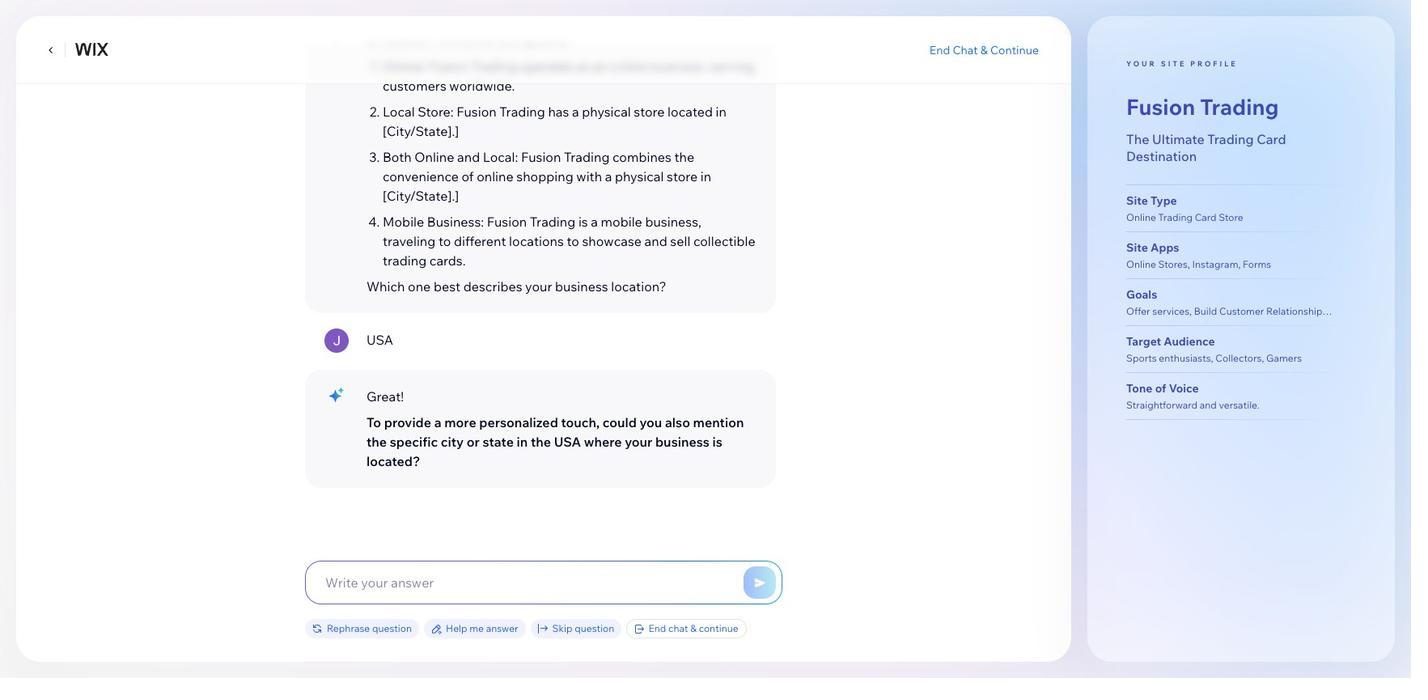 Task type: vqa. For each thing, say whether or not it's contained in the screenshot.
can
no



Task type: describe. For each thing, give the bounding box(es) containing it.
of inside both online and local: fusion trading combines the convenience of online shopping with a physical store in [city/state].]
[[462, 168, 474, 185]]

traveling
[[383, 233, 436, 249]]

2 to from the left
[[567, 233, 579, 249]]

describes
[[464, 278, 523, 295]]

more
[[445, 414, 477, 431]]

goals
[[1127, 287, 1158, 302]]

different
[[454, 233, 506, 249]]

are
[[464, 32, 483, 49]]

business, for online
[[651, 58, 707, 74]]

online for site type
[[1127, 211, 1157, 223]]

an
[[593, 58, 608, 74]]

local:
[[483, 149, 518, 165]]

target
[[1127, 334, 1162, 349]]

both
[[383, 149, 412, 165]]

me
[[470, 623, 484, 635]]

in inside both online and local: fusion trading combines the convenience of online shopping with a physical store in [city/state].]
[[701, 168, 712, 185]]

convenience
[[383, 168, 459, 185]]

versatile.
[[1220, 399, 1260, 411]]

tone
[[1127, 381, 1153, 396]]

site for site apps
[[1127, 240, 1149, 255]]

touch,
[[561, 414, 600, 431]]

fusion up ultimate
[[1127, 93, 1196, 121]]

store
[[1219, 211, 1244, 223]]

site type online trading card store
[[1127, 193, 1244, 223]]

trading inside "the ultimate trading card destination"
[[1208, 131, 1254, 147]]

jacob image
[[325, 329, 349, 353]]

locations
[[509, 233, 564, 249]]

the
[[1127, 131, 1150, 147]]

Write your answer text field
[[306, 562, 782, 604]]

trading down profile
[[1201, 93, 1280, 121]]

online:
[[383, 58, 426, 74]]

of
[[367, 32, 382, 49]]

is inside mobile business: fusion trading is a mobile business, traveling to different locations to showcase and sell collectible trading cards.
[[579, 214, 588, 230]]

continue
[[699, 623, 739, 635]]

help
[[446, 623, 468, 635]]

where
[[584, 434, 622, 450]]

options:
[[521, 32, 569, 49]]

fusion trading
[[1127, 93, 1280, 121]]

of course! here are a few options:
[[367, 32, 569, 49]]

which one best describes your business location?
[[367, 278, 667, 295]]

a inside local store: fusion trading has a physical store located in [city/state].]
[[572, 104, 579, 120]]

[city/state].] inside both online and local: fusion trading combines the convenience of online shopping with a physical store in [city/state].]
[[383, 188, 459, 204]]

help me answer
[[446, 623, 519, 635]]

enthusiasts,
[[1160, 352, 1214, 364]]

of inside tone of voice straightforward and versatile.
[[1156, 381, 1167, 396]]

end chat & continue button
[[930, 43, 1039, 57]]

with
[[577, 168, 602, 185]]

answer
[[486, 623, 519, 635]]

could
[[603, 414, 637, 431]]

1 horizontal spatial the
[[531, 434, 551, 450]]

is inside 'to provide a more personalized touch, could you also mention the specific city or state in the usa where your business is located?'
[[713, 434, 723, 450]]

a inside 'to provide a more personalized touch, could you also mention the specific city or state in the usa where your business is located?'
[[434, 414, 442, 431]]

and inside mobile business: fusion trading is a mobile business, traveling to different locations to showcase and sell collectible trading cards.
[[645, 233, 668, 249]]

your site profile
[[1127, 59, 1238, 68]]

location?
[[611, 278, 667, 295]]

mobile
[[601, 214, 643, 230]]

audience
[[1164, 334, 1216, 349]]

ultimate
[[1153, 131, 1205, 147]]

profile
[[1191, 59, 1238, 68]]

your
[[1127, 59, 1157, 68]]

mention
[[693, 414, 744, 431]]

end chat & continue
[[649, 623, 739, 635]]

rephrase question
[[327, 623, 412, 635]]

collectors,
[[1216, 352, 1265, 364]]

rephrase
[[327, 623, 370, 635]]

stores,
[[1159, 258, 1191, 270]]

you
[[640, 414, 662, 431]]

shopping
[[517, 168, 574, 185]]

located?
[[367, 453, 420, 470]]

& for chat
[[981, 43, 988, 57]]

fusion inside mobile business: fusion trading is a mobile business, traveling to different locations to showcase and sell collectible trading cards.
[[487, 214, 527, 230]]

target audience sports enthusiasts, collectors, gamers
[[1127, 334, 1303, 364]]

store inside both online and local: fusion trading combines the convenience of online shopping with a physical store in [city/state].]
[[667, 168, 698, 185]]

serving
[[710, 58, 755, 74]]

voice
[[1170, 381, 1199, 396]]

site apps online stores, instagram, forms
[[1127, 240, 1272, 270]]

a inside mobile business: fusion trading is a mobile business, traveling to different locations to showcase and sell collectible trading cards.
[[591, 214, 598, 230]]

state
[[483, 434, 514, 450]]

cards.
[[430, 253, 466, 269]]

business:
[[427, 214, 484, 230]]

end chat & continue
[[930, 43, 1039, 57]]

fusion inside both online and local: fusion trading combines the convenience of online shopping with a physical store in [city/state].]
[[521, 149, 561, 165]]

online inside both online and local: fusion trading combines the convenience of online shopping with a physical store in [city/state].]
[[415, 149, 455, 165]]

local store: fusion trading has a physical store located in [city/state].]
[[383, 104, 727, 139]]

destination
[[1127, 148, 1197, 164]]

mobile business: fusion trading is a mobile business, traveling to different locations to showcase and sell collectible trading cards.
[[383, 214, 756, 269]]

provide
[[384, 414, 432, 431]]

your inside 'to provide a more personalized touch, could you also mention the specific city or state in the usa where your business is located?'
[[625, 434, 653, 450]]

fusion inside local store: fusion trading has a physical store located in [city/state].]
[[457, 104, 497, 120]]

located
[[668, 104, 713, 120]]

1 to from the left
[[439, 233, 451, 249]]

a inside both online and local: fusion trading combines the convenience of online shopping with a physical store in [city/state].]
[[605, 168, 612, 185]]



Task type: locate. For each thing, give the bounding box(es) containing it.
1 site from the top
[[1127, 193, 1149, 208]]

trading up locations
[[530, 214, 576, 230]]

2 site from the top
[[1127, 240, 1149, 255]]

fusion down worldwide.
[[457, 104, 497, 120]]

2 horizontal spatial and
[[1200, 399, 1217, 411]]

both online and local: fusion trading combines the convenience of online shopping with a physical store in [city/state].]
[[383, 149, 712, 204]]

in inside local store: fusion trading has a physical store located in [city/state].]
[[716, 104, 727, 120]]

customers
[[383, 78, 447, 94]]

specific
[[390, 434, 438, 450]]

sports
[[1127, 352, 1157, 364]]

online down type
[[1127, 211, 1157, 223]]

0 vertical spatial site
[[1127, 193, 1149, 208]]

0 vertical spatial physical
[[582, 104, 631, 120]]

mobile
[[383, 214, 424, 230]]

business,
[[651, 58, 707, 74], [646, 214, 702, 230]]

the ultimate trading card destination
[[1127, 131, 1287, 164]]

1 horizontal spatial business
[[656, 434, 710, 450]]

1 vertical spatial and
[[645, 233, 668, 249]]

1 vertical spatial end
[[649, 623, 666, 635]]

1 horizontal spatial card
[[1257, 131, 1287, 147]]

1 horizontal spatial your
[[625, 434, 653, 450]]

collectible
[[694, 233, 756, 249]]

online
[[611, 58, 648, 74], [477, 168, 514, 185]]

0 horizontal spatial end
[[649, 623, 666, 635]]

and left sell
[[645, 233, 668, 249]]

0 horizontal spatial and
[[457, 149, 480, 165]]

0 horizontal spatial of
[[462, 168, 474, 185]]

online down local:
[[477, 168, 514, 185]]

[city/state].]
[[383, 123, 459, 139], [383, 188, 459, 204]]

1 vertical spatial business,
[[646, 214, 702, 230]]

0 horizontal spatial is
[[579, 214, 588, 230]]

as
[[577, 58, 590, 74]]

0 horizontal spatial store
[[634, 104, 665, 120]]

instagram,
[[1193, 258, 1241, 270]]

in inside 'to provide a more personalized touch, could you also mention the specific city or state in the usa where your business is located?'
[[517, 434, 528, 450]]

the down personalized
[[531, 434, 551, 450]]

1 vertical spatial of
[[1156, 381, 1167, 396]]

2 vertical spatial in
[[517, 434, 528, 450]]

1 horizontal spatial store
[[667, 168, 698, 185]]

and left local:
[[457, 149, 480, 165]]

0 vertical spatial of
[[462, 168, 474, 185]]

online for site apps
[[1127, 258, 1157, 270]]

to right locations
[[567, 233, 579, 249]]

1 vertical spatial [city/state].]
[[383, 188, 459, 204]]

or
[[467, 434, 480, 450]]

business inside 'to provide a more personalized touch, could you also mention the specific city or state in the usa where your business is located?'
[[656, 434, 710, 450]]

local
[[383, 104, 415, 120]]

question right the rephrase
[[372, 623, 412, 635]]

trading
[[472, 58, 517, 74], [1201, 93, 1280, 121], [500, 104, 545, 120], [1208, 131, 1254, 147], [564, 149, 610, 165], [1159, 211, 1193, 223], [530, 214, 576, 230]]

end for end chat & continue
[[930, 43, 951, 57]]

business, inside mobile business: fusion trading is a mobile business, traveling to different locations to showcase and sell collectible trading cards.
[[646, 214, 702, 230]]

store down combines
[[667, 168, 698, 185]]

of up business:
[[462, 168, 474, 185]]

2 vertical spatial online
[[1127, 258, 1157, 270]]

0 horizontal spatial card
[[1195, 211, 1217, 223]]

online down apps
[[1127, 258, 1157, 270]]

a
[[486, 32, 493, 49], [572, 104, 579, 120], [605, 168, 612, 185], [591, 214, 598, 230], [434, 414, 442, 431]]

trading up with
[[564, 149, 610, 165]]

a right with
[[605, 168, 612, 185]]

store inside local store: fusion trading has a physical store located in [city/state].]
[[634, 104, 665, 120]]

course!
[[385, 32, 429, 49]]

straightforward
[[1127, 399, 1198, 411]]

question for skip question
[[575, 623, 615, 635]]

0 horizontal spatial the
[[367, 434, 387, 450]]

is
[[579, 214, 588, 230], [713, 434, 723, 450]]

card left store
[[1195, 211, 1217, 223]]

trading inside both online and local: fusion trading combines the convenience of online shopping with a physical store in [city/state].]
[[564, 149, 610, 165]]

trading down type
[[1159, 211, 1193, 223]]

in down the located on the top of page
[[701, 168, 712, 185]]

online: fusion trading operates as an online business, serving customers worldwide.
[[383, 58, 755, 94]]

& for chat
[[691, 623, 697, 635]]

your down you
[[625, 434, 653, 450]]

business down also
[[656, 434, 710, 450]]

usa inside 'to provide a more personalized touch, could you also mention the specific city or state in the usa where your business is located?'
[[554, 434, 581, 450]]

physical inside both online and local: fusion trading combines the convenience of online shopping with a physical store in [city/state].]
[[615, 168, 664, 185]]

0 vertical spatial in
[[716, 104, 727, 120]]

fusion
[[429, 58, 469, 74], [1127, 93, 1196, 121], [457, 104, 497, 120], [521, 149, 561, 165], [487, 214, 527, 230]]

1 question from the left
[[372, 623, 412, 635]]

2 question from the left
[[575, 623, 615, 635]]

business, up the located on the top of page
[[651, 58, 707, 74]]

site inside the site apps online stores, instagram, forms
[[1127, 240, 1149, 255]]

online inside online: fusion trading operates as an online business, serving customers worldwide.
[[611, 58, 648, 74]]

the right combines
[[675, 149, 695, 165]]

0 vertical spatial store
[[634, 104, 665, 120]]

online inside the site apps online stores, instagram, forms
[[1127, 258, 1157, 270]]

a up showcase
[[591, 214, 598, 230]]

[city/state].] down convenience
[[383, 188, 459, 204]]

trading
[[383, 253, 427, 269]]

0 vertical spatial end
[[930, 43, 951, 57]]

the
[[675, 149, 695, 165], [367, 434, 387, 450], [531, 434, 551, 450]]

end for end chat & continue
[[649, 623, 666, 635]]

1 [city/state].] from the top
[[383, 123, 459, 139]]

[city/state].] inside local store: fusion trading has a physical store located in [city/state].]
[[383, 123, 459, 139]]

[city/state].] down store:
[[383, 123, 459, 139]]

a right has
[[572, 104, 579, 120]]

physical inside local store: fusion trading has a physical store located in [city/state].]
[[582, 104, 631, 120]]

type
[[1151, 193, 1178, 208]]

1 horizontal spatial end
[[930, 43, 951, 57]]

0 vertical spatial &
[[981, 43, 988, 57]]

and inside tone of voice straightforward and versatile.
[[1200, 399, 1217, 411]]

showcase
[[582, 233, 642, 249]]

the inside both online and local: fusion trading combines the convenience of online shopping with a physical store in [city/state].]
[[675, 149, 695, 165]]

0 vertical spatial is
[[579, 214, 588, 230]]

1 vertical spatial online
[[1127, 211, 1157, 223]]

a left more
[[434, 414, 442, 431]]

fusion up different
[[487, 214, 527, 230]]

usa right jacob icon
[[367, 332, 394, 348]]

0 horizontal spatial your
[[525, 278, 552, 295]]

1 vertical spatial business
[[656, 434, 710, 450]]

1 horizontal spatial in
[[701, 168, 712, 185]]

your
[[525, 278, 552, 295], [625, 434, 653, 450]]

1 vertical spatial usa
[[554, 434, 581, 450]]

and
[[457, 149, 480, 165], [645, 233, 668, 249], [1200, 399, 1217, 411]]

&
[[981, 43, 988, 57], [691, 623, 697, 635]]

store left the located on the top of page
[[634, 104, 665, 120]]

fusion down here
[[429, 58, 469, 74]]

continue
[[991, 43, 1039, 57]]

1 vertical spatial site
[[1127, 240, 1149, 255]]

site left type
[[1127, 193, 1149, 208]]

2 horizontal spatial in
[[716, 104, 727, 120]]

trading down fusion trading
[[1208, 131, 1254, 147]]

1 vertical spatial &
[[691, 623, 697, 635]]

1 horizontal spatial online
[[611, 58, 648, 74]]

to
[[439, 233, 451, 249], [567, 233, 579, 249]]

trading left has
[[500, 104, 545, 120]]

2 [city/state].] from the top
[[383, 188, 459, 204]]

in right the located on the top of page
[[716, 104, 727, 120]]

apps
[[1151, 240, 1180, 255]]

1 vertical spatial your
[[625, 434, 653, 450]]

0 vertical spatial and
[[457, 149, 480, 165]]

chat
[[953, 43, 978, 57]]

card inside "the ultimate trading card destination"
[[1257, 131, 1287, 147]]

fusion up shopping at the left top of the page
[[521, 149, 561, 165]]

in
[[716, 104, 727, 120], [701, 168, 712, 185], [517, 434, 528, 450]]

0 vertical spatial online
[[611, 58, 648, 74]]

1 horizontal spatial is
[[713, 434, 723, 450]]

0 horizontal spatial to
[[439, 233, 451, 249]]

in down personalized
[[517, 434, 528, 450]]

0 vertical spatial online
[[415, 149, 455, 165]]

card inside site type online trading card store
[[1195, 211, 1217, 223]]

business, inside online: fusion trading operates as an online business, serving customers worldwide.
[[651, 58, 707, 74]]

1 horizontal spatial of
[[1156, 381, 1167, 396]]

physical down an
[[582, 104, 631, 120]]

1 vertical spatial card
[[1195, 211, 1217, 223]]

gamers
[[1267, 352, 1303, 364]]

to up cards.
[[439, 233, 451, 249]]

site left apps
[[1127, 240, 1149, 255]]

has
[[548, 104, 569, 120]]

0 horizontal spatial &
[[691, 623, 697, 635]]

forms
[[1243, 258, 1272, 270]]

chat
[[669, 623, 689, 635]]

0 horizontal spatial usa
[[367, 332, 394, 348]]

physical down combines
[[615, 168, 664, 185]]

the down to
[[367, 434, 387, 450]]

fusion inside online: fusion trading operates as an online business, serving customers worldwide.
[[429, 58, 469, 74]]

0 vertical spatial [city/state].]
[[383, 123, 459, 139]]

question
[[372, 623, 412, 635], [575, 623, 615, 635]]

here
[[432, 32, 461, 49]]

card down fusion trading
[[1257, 131, 1287, 147]]

0 horizontal spatial online
[[477, 168, 514, 185]]

site
[[1161, 59, 1187, 68]]

0 vertical spatial business
[[555, 278, 609, 295]]

your down locations
[[525, 278, 552, 295]]

0 vertical spatial usa
[[367, 332, 394, 348]]

0 horizontal spatial business
[[555, 278, 609, 295]]

0 vertical spatial business,
[[651, 58, 707, 74]]

site
[[1127, 193, 1149, 208], [1127, 240, 1149, 255]]

2 horizontal spatial the
[[675, 149, 695, 165]]

1 vertical spatial store
[[667, 168, 698, 185]]

business, up sell
[[646, 214, 702, 230]]

question for rephrase question
[[372, 623, 412, 635]]

1 horizontal spatial question
[[575, 623, 615, 635]]

which
[[367, 278, 405, 295]]

city
[[441, 434, 464, 450]]

site inside site type online trading card store
[[1127, 193, 1149, 208]]

trading inside local store: fusion trading has a physical store located in [city/state].]
[[500, 104, 545, 120]]

1 vertical spatial is
[[713, 434, 723, 450]]

operates
[[520, 58, 574, 74]]

of up "straightforward"
[[1156, 381, 1167, 396]]

and left versatile.
[[1200, 399, 1217, 411]]

trading inside site type online trading card store
[[1159, 211, 1193, 223]]

also
[[665, 414, 690, 431]]

and inside both online and local: fusion trading combines the convenience of online shopping with a physical store in [city/state].]
[[457, 149, 480, 165]]

trading inside mobile business: fusion trading is a mobile business, traveling to different locations to showcase and sell collectible trading cards.
[[530, 214, 576, 230]]

2 vertical spatial and
[[1200, 399, 1217, 411]]

trading inside online: fusion trading operates as an online business, serving customers worldwide.
[[472, 58, 517, 74]]

business down mobile business: fusion trading is a mobile business, traveling to different locations to showcase and sell collectible trading cards.
[[555, 278, 609, 295]]

of
[[462, 168, 474, 185], [1156, 381, 1167, 396]]

great!
[[367, 389, 404, 405]]

1 horizontal spatial usa
[[554, 434, 581, 450]]

0 vertical spatial card
[[1257, 131, 1287, 147]]

1 vertical spatial online
[[477, 168, 514, 185]]

skip
[[553, 623, 573, 635]]

online inside site type online trading card store
[[1127, 211, 1157, 223]]

worldwide.
[[450, 78, 515, 94]]

to provide a more personalized touch, could you also mention the specific city or state in the usa where your business is located?
[[367, 414, 744, 470]]

trading up worldwide.
[[472, 58, 517, 74]]

0 vertical spatial your
[[525, 278, 552, 295]]

1 vertical spatial in
[[701, 168, 712, 185]]

1 horizontal spatial and
[[645, 233, 668, 249]]

online right an
[[611, 58, 648, 74]]

end
[[930, 43, 951, 57], [649, 623, 666, 635]]

sell
[[671, 233, 691, 249]]

online inside both online and local: fusion trading combines the convenience of online shopping with a physical store in [city/state].]
[[477, 168, 514, 185]]

is up showcase
[[579, 214, 588, 230]]

1 horizontal spatial to
[[567, 233, 579, 249]]

store
[[634, 104, 665, 120], [667, 168, 698, 185]]

is down the mention
[[713, 434, 723, 450]]

1 vertical spatial physical
[[615, 168, 664, 185]]

0 horizontal spatial in
[[517, 434, 528, 450]]

tone of voice straightforward and versatile.
[[1127, 381, 1260, 411]]

site for site type
[[1127, 193, 1149, 208]]

online up convenience
[[415, 149, 455, 165]]

business, for mobile
[[646, 214, 702, 230]]

1 horizontal spatial &
[[981, 43, 988, 57]]

0 horizontal spatial question
[[372, 623, 412, 635]]

skip question
[[553, 623, 615, 635]]

question right skip
[[575, 623, 615, 635]]

combines
[[613, 149, 672, 165]]

one
[[408, 278, 431, 295]]

few
[[496, 32, 518, 49]]

a right are on the top of page
[[486, 32, 493, 49]]

usa down touch,
[[554, 434, 581, 450]]

best
[[434, 278, 461, 295]]



